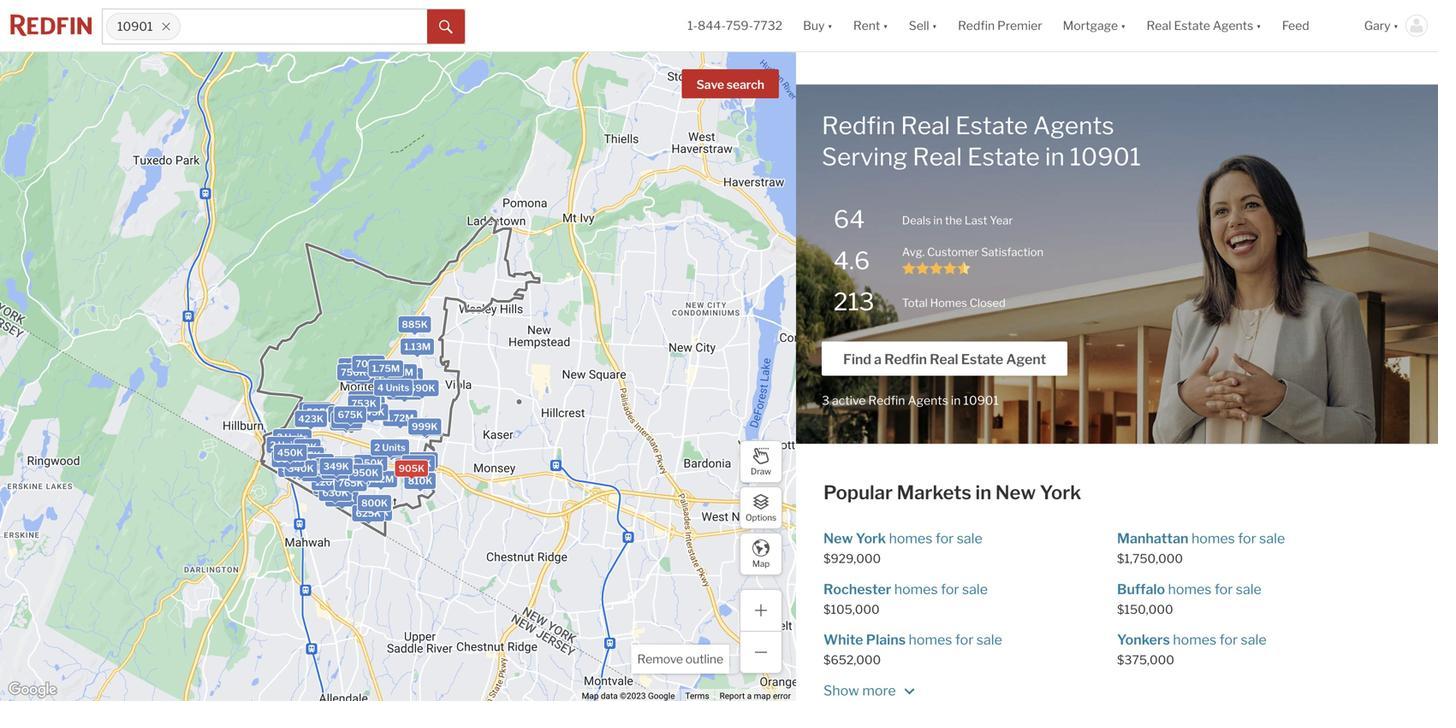 Task type: vqa. For each thing, say whether or not it's contained in the screenshot.


Task type: locate. For each thing, give the bounding box(es) containing it.
homes inside manhattan homes for sale $1,750,000
[[1192, 531, 1235, 548]]

for inside manhattan homes for sale $1,750,000
[[1238, 531, 1256, 548]]

1-844-759-7732
[[687, 18, 782, 33]]

700k down 775k
[[329, 494, 355, 505]]

homes down manhattan homes for sale $1,750,000
[[1168, 582, 1212, 598]]

999k
[[412, 421, 438, 433]]

3 inside map region
[[320, 461, 326, 473]]

redfin premier
[[958, 18, 1042, 33]]

800k
[[361, 498, 388, 509]]

sale inside rochester homes for sale $105,000
[[962, 582, 988, 598]]

975k
[[413, 423, 439, 434]]

4
[[377, 383, 384, 394]]

for up buffalo homes for sale $150,000
[[1238, 531, 1256, 548]]

gary
[[1364, 18, 1391, 33]]

0 vertical spatial 3
[[822, 394, 829, 408]]

remove
[[637, 653, 683, 667]]

3 for 3 units
[[320, 461, 326, 473]]

for down the popular markets in new york
[[935, 531, 954, 548]]

▾ right rent
[[883, 18, 888, 33]]

$375,000
[[1117, 654, 1174, 668]]

draw button
[[740, 441, 782, 484]]

sale for buffalo
[[1236, 582, 1262, 598]]

york
[[1040, 482, 1081, 505], [856, 531, 886, 548]]

for for manhattan
[[1238, 531, 1256, 548]]

2 horizontal spatial agents
[[1213, 18, 1253, 33]]

425k down 550k
[[305, 468, 331, 479]]

homes inside buffalo homes for sale $150,000
[[1168, 582, 1212, 598]]

map
[[752, 559, 770, 569]]

1 vertical spatial agents
[[1033, 111, 1114, 140]]

sell ▾ button
[[899, 0, 948, 51]]

google image
[[4, 680, 61, 702]]

sell ▾
[[909, 18, 937, 33]]

▾ for rent ▾
[[883, 18, 888, 33]]

425k up 340k
[[295, 450, 321, 461]]

1 ▾ from the left
[[827, 18, 833, 33]]

for down new york homes for sale $929,000
[[941, 582, 959, 598]]

homes inside new york homes for sale $929,000
[[889, 531, 933, 548]]

0 horizontal spatial york
[[856, 531, 886, 548]]

845k
[[359, 407, 385, 418]]

1 vertical spatial 10901
[[1070, 143, 1141, 172]]

map button
[[740, 533, 782, 576]]

995k
[[363, 508, 389, 519]]

homes down buffalo homes for sale $150,000
[[1173, 632, 1217, 649]]

for inside buffalo homes for sale $150,000
[[1215, 582, 1233, 598]]

agents
[[1213, 18, 1253, 33], [1033, 111, 1114, 140], [908, 394, 948, 408]]

for down rochester homes for sale $105,000
[[955, 632, 974, 649]]

1-
[[687, 18, 698, 33]]

$1,750,000
[[1117, 552, 1183, 567]]

0 horizontal spatial 650k
[[358, 458, 384, 469]]

units
[[386, 383, 409, 394], [285, 432, 308, 444], [278, 440, 301, 451], [382, 442, 406, 454], [328, 461, 351, 473], [327, 461, 350, 473], [330, 465, 354, 476], [330, 470, 354, 481], [331, 471, 354, 482]]

955k
[[355, 399, 381, 410]]

▾ right buy
[[827, 18, 833, 33]]

1 horizontal spatial 10901
[[963, 394, 999, 408]]

0 vertical spatial 10901
[[117, 19, 153, 34]]

625k
[[356, 509, 381, 520]]

white plains homes for sale $652,000
[[823, 632, 1002, 668]]

1 horizontal spatial new
[[995, 482, 1036, 505]]

905k
[[399, 464, 425, 475]]

yonkers homes for sale $375,000
[[1117, 632, 1267, 668]]

redfin right active
[[868, 394, 905, 408]]

885k
[[402, 319, 428, 330]]

2 ▾ from the left
[[883, 18, 888, 33]]

agents inside redfin real estate agents serving real estate in 10901
[[1033, 111, 1114, 140]]

customer
[[927, 246, 979, 259]]

3 ▾ from the left
[[932, 18, 937, 33]]

1-844-759-7732 link
[[687, 18, 782, 33]]

homes for buffalo
[[1168, 582, 1212, 598]]

markets
[[897, 482, 972, 505]]

in inside redfin real estate agents serving real estate in 10901
[[1045, 143, 1065, 172]]

650k up 810k
[[405, 458, 431, 470]]

1.54m
[[390, 386, 419, 398]]

1 horizontal spatial 700k
[[356, 359, 381, 370]]

for down manhattan homes for sale $1,750,000
[[1215, 582, 1233, 598]]

1 vertical spatial york
[[856, 531, 886, 548]]

for inside the yonkers homes for sale $375,000
[[1220, 632, 1238, 649]]

775k
[[331, 482, 356, 493]]

2 units
[[277, 432, 308, 444], [270, 440, 301, 451], [374, 442, 406, 454], [319, 461, 350, 473], [322, 465, 354, 476], [322, 470, 354, 481], [323, 471, 354, 482]]

1 horizontal spatial 475k
[[333, 462, 359, 473]]

redfin right a
[[884, 351, 927, 368]]

new up $929,000
[[823, 531, 853, 548]]

sale for yonkers
[[1241, 632, 1267, 649]]

450k up 801k
[[378, 445, 404, 456]]

▾ left feed
[[1256, 18, 1262, 33]]

523k
[[333, 417, 359, 429]]

▾ right gary
[[1393, 18, 1399, 33]]

homes down markets
[[889, 531, 933, 548]]

more
[[862, 683, 896, 700]]

450k up 525k
[[277, 448, 303, 459]]

0 vertical spatial york
[[1040, 482, 1081, 505]]

new right markets
[[995, 482, 1036, 505]]

0 horizontal spatial agents
[[908, 394, 948, 408]]

homes inside the yonkers homes for sale $375,000
[[1173, 632, 1217, 649]]

redfin
[[958, 18, 995, 33], [822, 111, 896, 140], [884, 351, 927, 368], [868, 394, 905, 408]]

810k
[[408, 476, 432, 487]]

3 units
[[320, 461, 351, 473]]

real up 3 active redfin agents in 10901
[[930, 351, 958, 368]]

real right mortgage ▾ at the right top of page
[[1147, 18, 1171, 33]]

homes down new york homes for sale $929,000
[[894, 582, 938, 598]]

1 vertical spatial new
[[823, 531, 853, 548]]

320k
[[318, 477, 343, 488]]

for inside rochester homes for sale $105,000
[[941, 582, 959, 598]]

buffalo
[[1117, 582, 1165, 598]]

redfin up serving on the top right
[[822, 111, 896, 140]]

find a redfin real estate agent
[[843, 351, 1046, 368]]

homes for manhattan
[[1192, 531, 1235, 548]]

0 vertical spatial agents
[[1213, 18, 1253, 33]]

homes inside white plains homes for sale $652,000
[[909, 632, 952, 649]]

mortgage ▾ button
[[1053, 0, 1136, 51]]

1 vertical spatial 700k
[[329, 494, 355, 505]]

sale inside manhattan homes for sale $1,750,000
[[1259, 531, 1285, 548]]

0 vertical spatial 700k
[[356, 359, 381, 370]]

753k
[[351, 398, 377, 410]]

700k
[[356, 359, 381, 370], [329, 494, 355, 505]]

1.72m
[[387, 413, 414, 424]]

rent ▾ button
[[853, 0, 888, 51]]

map region
[[0, 26, 875, 702]]

1 horizontal spatial 3
[[822, 394, 829, 408]]

650k up 1.12m
[[358, 458, 384, 469]]

homes right manhattan
[[1192, 531, 1235, 548]]

homes right plains
[[909, 632, 952, 649]]

york inside new york homes for sale $929,000
[[856, 531, 886, 548]]

844-
[[698, 18, 726, 33]]

245k
[[317, 478, 343, 489]]

save
[[696, 77, 724, 92]]

rating 4.7 out of 5 element
[[902, 261, 1037, 277]]

popular markets in new york
[[823, 482, 1081, 505]]

new inside new york homes for sale $929,000
[[823, 531, 853, 548]]

0 horizontal spatial new
[[823, 531, 853, 548]]

popular
[[823, 482, 893, 505]]

agent
[[1006, 351, 1046, 368]]

real
[[1147, 18, 1171, 33], [901, 111, 950, 140], [913, 143, 962, 172], [930, 351, 958, 368]]

▾ right sell
[[932, 18, 937, 33]]

425k
[[295, 450, 321, 461], [305, 468, 331, 479]]

2 horizontal spatial 10901
[[1070, 143, 1141, 172]]

None search field
[[181, 9, 427, 44]]

mortgage
[[1063, 18, 1118, 33]]

buy ▾
[[803, 18, 833, 33]]

2 vertical spatial 10901
[[963, 394, 999, 408]]

submit search image
[[439, 20, 453, 34]]

estate
[[1174, 18, 1210, 33], [955, 111, 1028, 140], [967, 143, 1040, 172], [961, 351, 1003, 368]]

sale inside buffalo homes for sale $150,000
[[1236, 582, 1262, 598]]

for inside white plains homes for sale $652,000
[[955, 632, 974, 649]]

0 horizontal spatial 450k
[[277, 448, 303, 459]]

450k
[[378, 445, 404, 456], [277, 448, 303, 459]]

4 ▾ from the left
[[1121, 18, 1126, 33]]

real up the the at the right of page
[[913, 143, 962, 172]]

mortgage ▾
[[1063, 18, 1126, 33]]

deals in the last year
[[902, 214, 1013, 227]]

for down buffalo homes for sale $150,000
[[1220, 632, 1238, 649]]

0 horizontal spatial 3
[[320, 461, 326, 473]]

2.42m
[[384, 367, 413, 378]]

homes inside rochester homes for sale $105,000
[[894, 582, 938, 598]]

options button
[[740, 487, 782, 530]]

last
[[965, 214, 987, 227]]

agents for 3 active redfin agents in 10901
[[908, 394, 948, 408]]

agents for redfin real estate agents serving real estate in 10901
[[1033, 111, 1114, 140]]

sale inside the yonkers homes for sale $375,000
[[1241, 632, 1267, 649]]

sell
[[909, 18, 929, 33]]

6 ▾ from the left
[[1393, 18, 1399, 33]]

5 ▾ from the left
[[1256, 18, 1262, 33]]

1 vertical spatial 3
[[320, 461, 326, 473]]

700k up 1.10m
[[356, 359, 381, 370]]

$105,000
[[823, 603, 880, 617]]

search
[[727, 77, 764, 92]]

for
[[935, 531, 954, 548], [1238, 531, 1256, 548], [941, 582, 959, 598], [1215, 582, 1233, 598], [955, 632, 974, 649], [1220, 632, 1238, 649]]

305k
[[325, 466, 351, 477], [325, 466, 351, 477]]

2 vertical spatial agents
[[908, 394, 948, 408]]

255k
[[327, 472, 352, 483]]

▾ right mortgage
[[1121, 18, 1126, 33]]

1 horizontal spatial agents
[[1033, 111, 1114, 140]]

sale inside new york homes for sale $929,000
[[957, 531, 983, 548]]

213
[[834, 288, 874, 317]]

0 horizontal spatial 700k
[[329, 494, 355, 505]]

670k
[[409, 455, 434, 466]]

1 horizontal spatial york
[[1040, 482, 1081, 505]]

active
[[832, 394, 866, 408]]

0 vertical spatial new
[[995, 482, 1036, 505]]



Task type: describe. For each thing, give the bounding box(es) containing it.
feed button
[[1272, 0, 1354, 51]]

buy ▾ button
[[793, 0, 843, 51]]

save search button
[[682, 69, 779, 98]]

sale inside white plains homes for sale $652,000
[[977, 632, 1002, 649]]

525k
[[282, 464, 307, 475]]

new york homes for sale $929,000
[[823, 531, 983, 567]]

1.13m
[[404, 342, 431, 353]]

349k
[[323, 462, 349, 473]]

950k
[[353, 468, 379, 479]]

outline
[[685, 653, 723, 667]]

closed
[[970, 297, 1006, 310]]

839k
[[342, 361, 368, 372]]

▾ for gary ▾
[[1393, 18, 1399, 33]]

redfin inside redfin real estate agents serving real estate in 10901
[[822, 111, 896, 140]]

328k
[[328, 461, 354, 473]]

sale for rochester
[[962, 582, 988, 598]]

835k
[[393, 372, 419, 383]]

total homes closed
[[902, 297, 1006, 310]]

remove 10901 image
[[161, 21, 171, 32]]

rochester
[[823, 582, 891, 598]]

665k
[[275, 454, 301, 465]]

the
[[945, 214, 962, 227]]

139k
[[317, 481, 341, 492]]

▾ for sell ▾
[[932, 18, 937, 33]]

0 horizontal spatial 10901
[[117, 19, 153, 34]]

real inside button
[[930, 351, 958, 368]]

save search
[[696, 77, 764, 92]]

satisfaction
[[981, 246, 1044, 259]]

avg.
[[902, 246, 925, 259]]

rochester homes for sale $105,000
[[823, 582, 988, 617]]

redfin real estate agents serving real estate in 10901
[[822, 111, 1141, 172]]

640k
[[354, 458, 380, 469]]

real estate agents ▾
[[1147, 18, 1262, 33]]

520k
[[293, 447, 319, 458]]

total
[[902, 297, 928, 310]]

white
[[823, 632, 863, 649]]

563k
[[303, 405, 328, 416]]

real estate agents ▾ button
[[1136, 0, 1272, 51]]

buy ▾ button
[[803, 0, 833, 51]]

for inside new york homes for sale $929,000
[[935, 531, 954, 548]]

10901 inside redfin real estate agents serving real estate in 10901
[[1070, 143, 1141, 172]]

sale for manhattan
[[1259, 531, 1285, 548]]

335k
[[328, 460, 354, 471]]

3 for 3 active redfin agents in 10901
[[822, 394, 829, 408]]

1.10m
[[349, 370, 376, 381]]

rent ▾
[[853, 18, 888, 33]]

610k
[[335, 415, 359, 426]]

1 vertical spatial 425k
[[305, 468, 331, 479]]

remove outline
[[637, 653, 723, 667]]

remove outline button
[[631, 645, 729, 675]]

550k
[[304, 457, 330, 468]]

0 vertical spatial 425k
[[295, 450, 321, 461]]

deals
[[902, 214, 931, 227]]

580k
[[346, 462, 372, 473]]

120k
[[315, 477, 339, 488]]

3 active redfin agents in 10901
[[822, 394, 999, 408]]

show more
[[823, 683, 899, 700]]

630k
[[322, 488, 348, 499]]

for for yonkers
[[1220, 632, 1238, 649]]

year
[[990, 214, 1013, 227]]

1 horizontal spatial 650k
[[405, 458, 431, 470]]

for for rochester
[[941, 582, 959, 598]]

homes for yonkers
[[1173, 632, 1217, 649]]

buy
[[803, 18, 825, 33]]

340k
[[288, 464, 314, 475]]

$929,000
[[823, 552, 881, 567]]

575k
[[332, 410, 357, 421]]

draw
[[751, 467, 771, 477]]

redfin left premier
[[958, 18, 995, 33]]

1.75m
[[372, 363, 400, 375]]

real up serving on the top right
[[901, 111, 950, 140]]

$652,000
[[823, 654, 881, 668]]

▾ for buy ▾
[[827, 18, 833, 33]]

find a redfin real estate agent button
[[822, 342, 1068, 376]]

4.6
[[834, 246, 870, 276]]

manhattan homes for sale $1,750,000
[[1117, 531, 1285, 567]]

for for buffalo
[[1215, 582, 1233, 598]]

rent ▾ button
[[843, 0, 899, 51]]

show
[[823, 683, 859, 700]]

homes for rochester
[[894, 582, 938, 598]]

rent
[[853, 18, 880, 33]]

64
[[834, 205, 865, 234]]

▾ for mortgage ▾
[[1121, 18, 1126, 33]]

430k
[[393, 371, 419, 382]]

estate inside button
[[961, 351, 1003, 368]]

real inside dropdown button
[[1147, 18, 1171, 33]]

estate inside dropdown button
[[1174, 18, 1210, 33]]

1 horizontal spatial 450k
[[378, 445, 404, 456]]

739k
[[310, 468, 335, 480]]

buffalo homes for sale $150,000
[[1117, 582, 1262, 617]]

agents inside dropdown button
[[1213, 18, 1253, 33]]

275k
[[319, 473, 344, 484]]

0 horizontal spatial 475k
[[290, 456, 315, 467]]

a
[[874, 351, 882, 368]]

130k
[[334, 471, 358, 482]]

find
[[843, 351, 871, 368]]

serving
[[822, 143, 907, 172]]

1.12m
[[368, 474, 394, 485]]

801k
[[398, 461, 423, 472]]

gary ▾
[[1364, 18, 1399, 33]]



